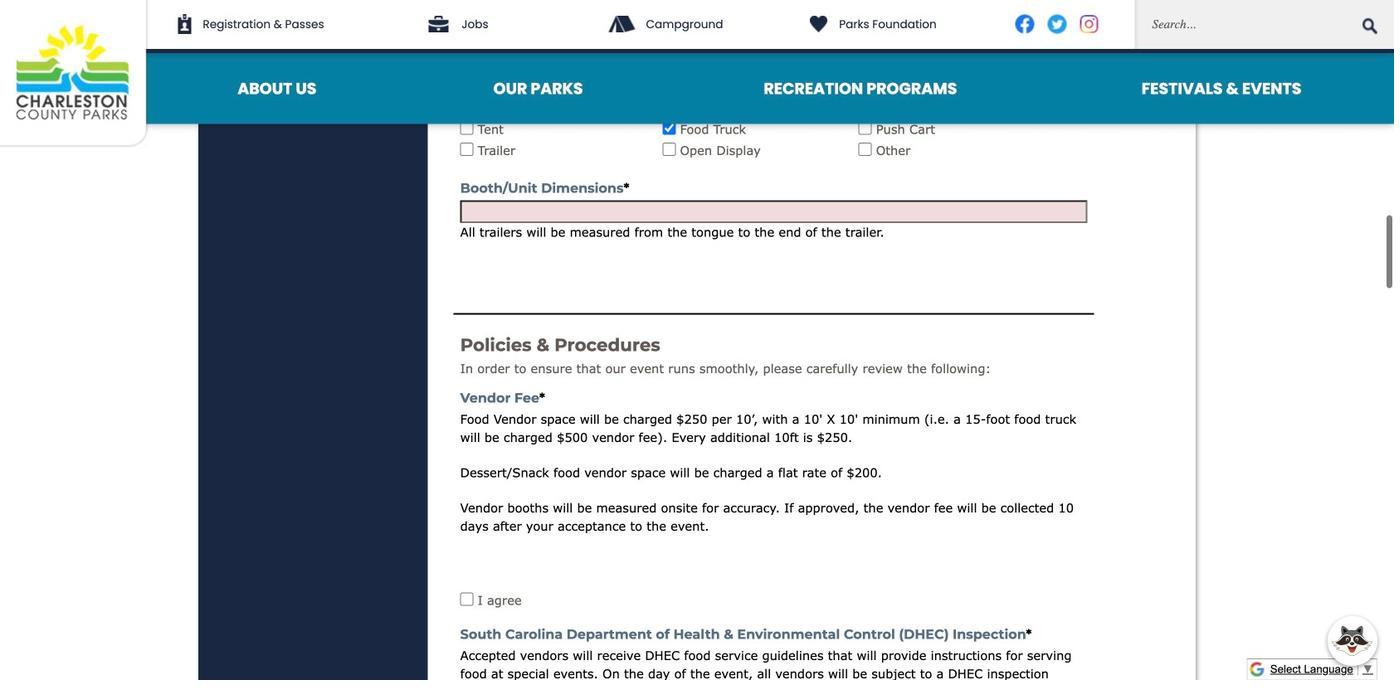 Task type: vqa. For each thing, say whether or not it's contained in the screenshot.
1st MENU ITEM from left
yes



Task type: locate. For each thing, give the bounding box(es) containing it.
None text field
[[460, 201, 1088, 223]]

None checkbox
[[460, 121, 474, 135], [859, 121, 872, 135], [663, 143, 676, 156], [460, 121, 474, 135], [859, 121, 872, 135], [663, 143, 676, 156]]

menu item
[[149, 53, 405, 124], [405, 53, 672, 124], [672, 53, 1049, 124], [1049, 53, 1394, 124]]

2 menu item from the left
[[405, 53, 672, 124]]

None checkbox
[[663, 121, 676, 135], [460, 143, 474, 156], [859, 143, 872, 156], [460, 593, 474, 606], [663, 121, 676, 135], [460, 143, 474, 156], [859, 143, 872, 156], [460, 593, 474, 606]]

menu
[[149, 53, 1394, 124]]

Search... text field
[[1135, 0, 1394, 49]]

4 menu item from the left
[[1049, 53, 1394, 124]]



Task type: describe. For each thing, give the bounding box(es) containing it.
e.g. Hamburgers and Fries; Regular and Large; $4 and $3 text field
[[460, 0, 1088, 66]]

1 menu item from the left
[[149, 53, 405, 124]]

home page image
[[0, 0, 149, 149]]

3 menu item from the left
[[672, 53, 1049, 124]]

search image
[[1363, 18, 1378, 34]]



